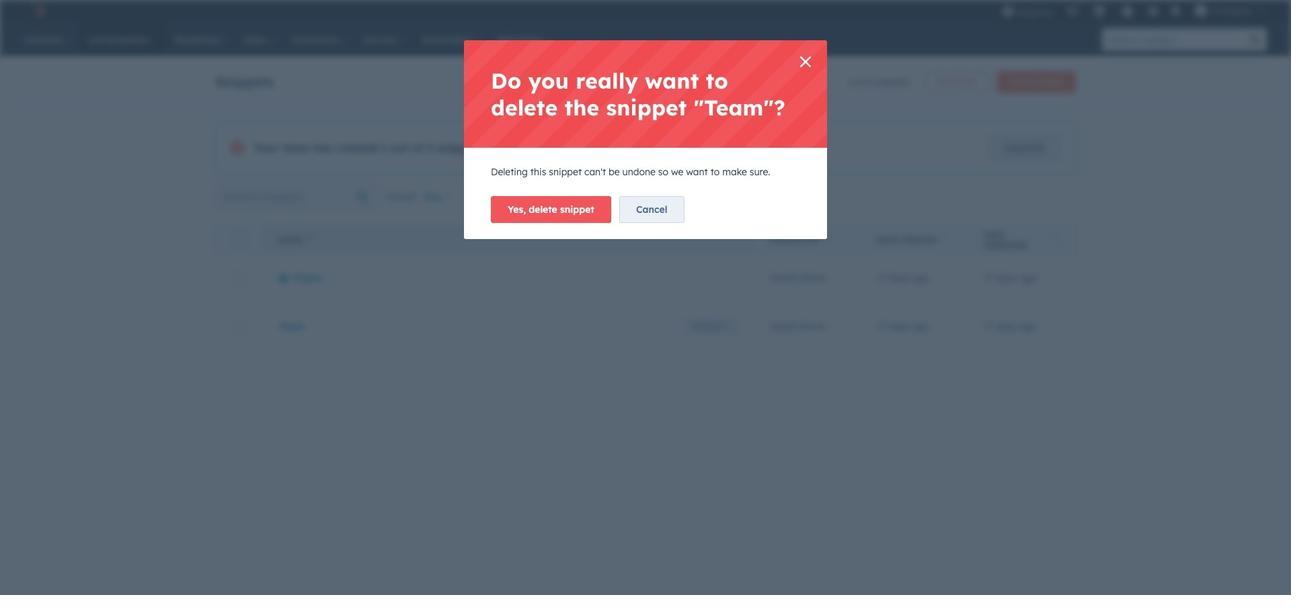 Task type: locate. For each thing, give the bounding box(es) containing it.
2 horizontal spatial press to sort. image
[[1054, 235, 1059, 244]]

2 press to sort. element from the left
[[941, 235, 946, 246]]

press to sort. image
[[824, 235, 829, 244], [941, 235, 946, 244], [1054, 235, 1059, 244]]

2 press to sort. image from the left
[[941, 235, 946, 244]]

3 press to sort. image from the left
[[1054, 235, 1059, 244]]

1 horizontal spatial press to sort. element
[[941, 235, 946, 246]]

0 horizontal spatial press to sort. element
[[824, 235, 829, 246]]

1 horizontal spatial press to sort. image
[[941, 235, 946, 244]]

0 horizontal spatial press to sort. image
[[824, 235, 829, 244]]

ascending sort. press to sort descending. element
[[307, 235, 312, 246]]

menu
[[995, 0, 1275, 22]]

2 horizontal spatial press to sort. element
[[1054, 235, 1059, 246]]

dialog
[[464, 40, 827, 239]]

close image
[[800, 56, 811, 67]]

press to sort. element
[[824, 235, 829, 246], [941, 235, 946, 246], [1054, 235, 1059, 246]]

banner
[[215, 67, 1076, 93]]

1 press to sort. image from the left
[[824, 235, 829, 244]]



Task type: vqa. For each thing, say whether or not it's contained in the screenshot.
Close IMAGE
yes



Task type: describe. For each thing, give the bounding box(es) containing it.
press to sort. image for 2nd press to sort. element from right
[[941, 235, 946, 244]]

press to sort. image for first press to sort. element from right
[[1054, 235, 1059, 244]]

1 press to sort. element from the left
[[824, 235, 829, 246]]

3 press to sort. element from the left
[[1054, 235, 1059, 246]]

Search search field
[[215, 184, 379, 210]]

ascending sort. press to sort descending. image
[[307, 235, 312, 244]]

jacob simon image
[[1195, 5, 1207, 17]]

marketplaces image
[[1093, 6, 1105, 18]]

press to sort. image for first press to sort. element from the left
[[824, 235, 829, 244]]

Search HubSpot search field
[[1102, 28, 1244, 51]]



